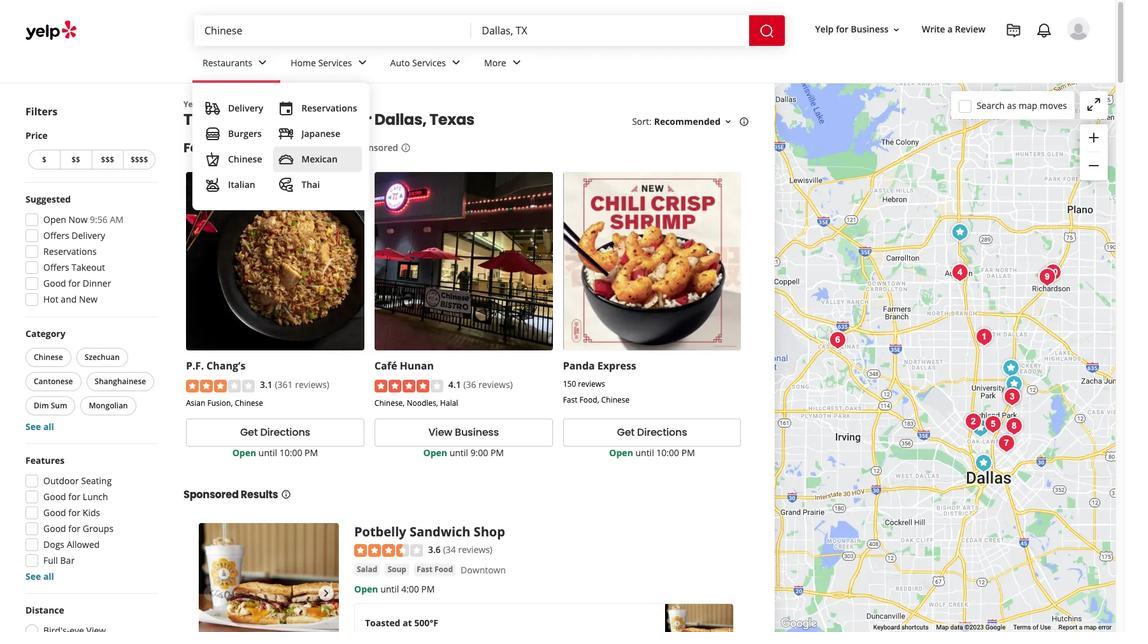 Task type: locate. For each thing, give the bounding box(es) containing it.
view business
[[429, 425, 499, 440]]

1 see all from the top
[[25, 421, 54, 433]]

1 vertical spatial takeout
[[72, 261, 105, 273]]

offers delivery
[[43, 229, 105, 242]]

24 chevron down v2 image inside more link
[[509, 55, 524, 70]]

1 get directions link from the left
[[186, 418, 364, 446]]

24 italian v2 image
[[205, 177, 220, 192]]

p.f. chang's link
[[186, 359, 246, 373]]

dim sum button
[[25, 396, 75, 415]]

0 vertical spatial offers
[[43, 229, 69, 242]]

panda express 150 reviews fast food, chinese
[[563, 359, 636, 405]]

1 vertical spatial a
[[1079, 624, 1083, 631]]

None field
[[205, 24, 462, 38], [482, 24, 739, 38]]

full bar
[[43, 554, 75, 566]]

fortune house image
[[1001, 413, 1027, 439]]

1 vertical spatial sponsored
[[184, 487, 239, 502]]

reviews) for view business
[[479, 379, 513, 391]]

1 all from the top
[[43, 421, 54, 433]]

0 vertical spatial yelp
[[815, 23, 834, 35]]

16 info v2 image
[[281, 489, 291, 499]]

2 see all button from the top
[[25, 570, 54, 582]]

as
[[1007, 99, 1017, 111]]

fast inside panda express 150 reviews fast food, chinese
[[563, 395, 578, 405]]

1 vertical spatial fast
[[417, 564, 433, 575]]

see all down full
[[25, 570, 54, 582]]

0 vertical spatial 16 info v2 image
[[739, 117, 749, 127]]

reservations up japanese at left
[[302, 102, 357, 114]]

16 chevron down v2 image for yelp for business
[[891, 25, 902, 35]]

1 horizontal spatial fast
[[563, 395, 578, 405]]

best
[[233, 109, 266, 130]]

1 horizontal spatial none field
[[482, 24, 739, 38]]

0 horizontal spatial map
[[1019, 99, 1038, 111]]

good up the dogs
[[43, 523, 66, 535]]

first emperor chinese restaurant image
[[1035, 264, 1060, 290]]

16 chevron down v2 image inside 'recommended' dropdown button
[[723, 117, 733, 127]]

0 horizontal spatial get directions
[[240, 425, 310, 440]]

get directions for p.f. chang's
[[240, 425, 310, 440]]

0 vertical spatial takeout
[[243, 139, 295, 157]]

1 good from the top
[[43, 277, 66, 289]]

24 thai v2 image
[[279, 177, 294, 192]]

services right home at the top left of page
[[318, 56, 352, 69]]

2 services from the left
[[412, 56, 446, 69]]

for inside button
[[836, 23, 849, 35]]

map left the error
[[1084, 624, 1097, 631]]

0 horizontal spatial reservations
[[43, 245, 97, 257]]

full
[[43, 554, 58, 566]]

open until 10:00 pm for panda express
[[609, 446, 695, 459]]

restaurants up "burgers"
[[220, 99, 267, 110]]

of
[[1033, 624, 1039, 631]]

1 vertical spatial business
[[455, 425, 499, 440]]

2 get from the left
[[617, 425, 635, 440]]

1 horizontal spatial delivery
[[228, 102, 263, 114]]

for for dinner
[[68, 277, 80, 289]]

1 vertical spatial reservations
[[43, 245, 97, 257]]

use
[[1040, 624, 1051, 631]]

1 horizontal spatial sponsored
[[352, 142, 398, 154]]

seating
[[81, 475, 112, 487]]

0 horizontal spatial delivery
[[72, 229, 105, 242]]

menu
[[192, 83, 370, 210]]

see all down the dim
[[25, 421, 54, 433]]

24 chevron down v2 image
[[355, 55, 370, 70], [449, 55, 464, 70], [509, 55, 524, 70]]

yelp inside button
[[815, 23, 834, 35]]

1 see all button from the top
[[25, 421, 54, 433]]

0 horizontal spatial open until 10:00 pm
[[232, 446, 318, 459]]

2 none field from the left
[[482, 24, 739, 38]]

shop
[[474, 523, 505, 540]]

1 vertical spatial delivery
[[72, 229, 105, 242]]

user actions element
[[805, 16, 1108, 94]]

1 vertical spatial chinese link
[[200, 147, 268, 172]]

chinese link right 16 chevron right v2 image
[[287, 99, 317, 110]]

yelp
[[815, 23, 834, 35], [184, 99, 200, 110]]

panda
[[563, 359, 595, 373]]

24 burgers v2 image
[[205, 126, 220, 141]]

yelp right search icon at the right of page
[[815, 23, 834, 35]]

1 10:00 from the left
[[280, 446, 302, 459]]

chinese,
[[375, 397, 405, 408]]

0 horizontal spatial business
[[455, 425, 499, 440]]

until
[[259, 446, 277, 459], [450, 446, 468, 459], [636, 446, 654, 459], [380, 583, 399, 595]]

get down panda express 150 reviews fast food, chinese
[[617, 425, 635, 440]]

texas
[[430, 109, 475, 130]]

1 horizontal spatial directions
[[637, 425, 687, 440]]

toasted
[[365, 617, 400, 629]]

results
[[241, 487, 278, 502]]

24 mexican v2 image
[[279, 152, 294, 167]]

2 open until 10:00 pm from the left
[[609, 446, 695, 459]]

next image
[[319, 585, 334, 601]]

see
[[25, 421, 41, 433], [25, 570, 41, 582]]

1 horizontal spatial a
[[1079, 624, 1083, 631]]

1 services from the left
[[318, 56, 352, 69]]

0 horizontal spatial 16 info v2 image
[[401, 143, 411, 153]]

notifications image
[[1037, 23, 1052, 38]]

3.6
[[428, 543, 441, 555]]

good down outdoor
[[43, 491, 66, 503]]

jeng chi restaurant image
[[1040, 260, 1066, 285]]

1 24 chevron down v2 image from the left
[[355, 55, 370, 70]]

0 vertical spatial see
[[25, 421, 41, 433]]

category
[[25, 328, 65, 340]]

1 horizontal spatial get directions link
[[563, 418, 741, 446]]

toasted at 500°f link
[[355, 604, 733, 632]]

0 horizontal spatial yelp
[[184, 99, 200, 110]]

restaurants link up delivery link
[[192, 46, 281, 83]]

services for auto services
[[412, 56, 446, 69]]

24 reservations v2 image
[[279, 101, 294, 116]]

0 vertical spatial a
[[948, 23, 953, 35]]

offers takeout
[[43, 261, 105, 273]]

1 vertical spatial map
[[1084, 624, 1097, 631]]

1 horizontal spatial reservations
[[302, 102, 357, 114]]

services right auto
[[412, 56, 446, 69]]

mexican
[[302, 153, 338, 165]]

0 horizontal spatial get directions link
[[186, 418, 364, 446]]

map data ©2023 google
[[936, 624, 1006, 631]]

0 vertical spatial all
[[43, 421, 54, 433]]

panera bread image
[[968, 415, 993, 441]]

1 vertical spatial offers
[[43, 261, 69, 273]]

0 horizontal spatial 10:00
[[280, 446, 302, 459]]

24 chevron down v2 image right 'auto services'
[[449, 55, 464, 70]]

2 all from the top
[[43, 570, 54, 582]]

directions
[[260, 425, 310, 440], [637, 425, 687, 440]]

auto services link
[[380, 46, 474, 83]]

xiaoling's noodles and dumplings image
[[825, 327, 850, 353]]

pm for p.f. chang's
[[305, 446, 318, 459]]

reviews) right (361
[[295, 379, 329, 391]]

24 chevron down v2 image left auto
[[355, 55, 370, 70]]

0 horizontal spatial services
[[318, 56, 352, 69]]

open for panda express
[[609, 446, 633, 459]]

downtown
[[461, 564, 506, 576]]

all for category
[[43, 421, 54, 433]]

soup link
[[385, 563, 409, 576]]

reservations link
[[274, 96, 362, 121]]

3 good from the top
[[43, 507, 66, 519]]

services for home services
[[318, 56, 352, 69]]

menu inside "business categories" element
[[192, 83, 370, 210]]

3.1 (361 reviews)
[[260, 379, 329, 391]]

write
[[922, 23, 945, 35]]

now
[[69, 213, 88, 226]]

0 vertical spatial delivery
[[228, 102, 263, 114]]

fast
[[563, 395, 578, 405], [417, 564, 433, 575]]

fast food link
[[414, 563, 456, 576]]

review
[[955, 23, 986, 35]]

restaurants left 24 chevron down v2 image
[[203, 56, 252, 69]]

1 see from the top
[[25, 421, 41, 433]]

24 chevron down v2 image inside auto services link
[[449, 55, 464, 70]]

a right report
[[1079, 624, 1083, 631]]

open until 10:00 pm
[[232, 446, 318, 459], [609, 446, 695, 459]]

1 vertical spatial all
[[43, 570, 54, 582]]

2 see from the top
[[25, 570, 41, 582]]

16 info v2 image right 'recommended' dropdown button at right
[[739, 117, 749, 127]]

keyboard shortcuts
[[874, 624, 929, 631]]

1 vertical spatial see
[[25, 570, 41, 582]]

2 24 chevron down v2 image from the left
[[449, 55, 464, 70]]

carrabba's italian grill image
[[947, 220, 973, 245]]

24 chevron down v2 image inside home services link
[[355, 55, 370, 70]]

delivery inside "business categories" element
[[228, 102, 263, 114]]

$$$
[[101, 154, 114, 165]]

0 horizontal spatial 16 chevron down v2 image
[[723, 117, 733, 127]]

16 chevron down v2 image left the write on the right of page
[[891, 25, 902, 35]]

fast down 150
[[563, 395, 578, 405]]

1 horizontal spatial yelp
[[815, 23, 834, 35]]

delivery up "burgers"
[[228, 102, 263, 114]]

reviews)
[[295, 379, 329, 391], [479, 379, 513, 391], [458, 543, 493, 555]]

1 get from the left
[[240, 425, 258, 440]]

1 horizontal spatial get directions
[[617, 425, 687, 440]]

1 vertical spatial see all
[[25, 570, 54, 582]]

1 none field from the left
[[205, 24, 462, 38]]

1 horizontal spatial 16 info v2 image
[[739, 117, 749, 127]]

shanghainese button
[[86, 372, 154, 391]]

zoom in image
[[1086, 130, 1102, 145]]

sponsored left the results
[[184, 487, 239, 502]]

see all button for category
[[25, 421, 54, 433]]

see all button for features
[[25, 570, 54, 582]]

4 good from the top
[[43, 523, 66, 535]]

1 horizontal spatial business
[[851, 23, 889, 35]]

1 directions from the left
[[260, 425, 310, 440]]

0 vertical spatial see all
[[25, 421, 54, 433]]

0 horizontal spatial 24 chevron down v2 image
[[355, 55, 370, 70]]

takeout down best
[[243, 139, 295, 157]]

pm
[[305, 446, 318, 459], [491, 446, 504, 459], [682, 446, 695, 459], [421, 583, 435, 595]]

none field near
[[482, 24, 739, 38]]

map right as
[[1019, 99, 1038, 111]]

0 horizontal spatial a
[[948, 23, 953, 35]]

get directions link for panda express
[[563, 418, 741, 446]]

none field find
[[205, 24, 462, 38]]

a right the write on the right of page
[[948, 23, 953, 35]]

2 good from the top
[[43, 491, 66, 503]]

potbelly sandwich shop image
[[199, 523, 339, 632]]

maison chinoise image
[[980, 411, 1006, 437]]

1 horizontal spatial get
[[617, 425, 635, 440]]

2 get directions from the left
[[617, 425, 687, 440]]

until for panda express
[[636, 446, 654, 459]]

0 vertical spatial reservations
[[302, 102, 357, 114]]

sponsored results
[[184, 487, 278, 502]]

report a map error link
[[1059, 624, 1112, 631]]

24 chevron down v2 image right more
[[509, 55, 524, 70]]

3.6 star rating image
[[354, 544, 423, 557]]

0 vertical spatial 16 chevron down v2 image
[[891, 25, 902, 35]]

food
[[435, 564, 453, 575]]

0 vertical spatial sponsored
[[352, 142, 398, 154]]

0 vertical spatial chinese link
[[287, 99, 317, 110]]

2 directions from the left
[[637, 425, 687, 440]]

24 chevron down v2 image for more
[[509, 55, 524, 70]]

see down the dim
[[25, 421, 41, 433]]

0 vertical spatial fast
[[563, 395, 578, 405]]

see for features
[[25, 570, 41, 582]]

0 horizontal spatial get
[[240, 425, 258, 440]]

0 horizontal spatial fast
[[417, 564, 433, 575]]

1 horizontal spatial 10:00
[[657, 446, 679, 459]]

16 chevron down v2 image right recommended
[[723, 117, 733, 127]]

16 chevron down v2 image
[[891, 25, 902, 35], [723, 117, 733, 127]]

sponsored down near
[[352, 142, 398, 154]]

0 vertical spatial restaurants
[[203, 56, 252, 69]]

chinese inside "business categories" element
[[228, 153, 262, 165]]

map
[[936, 624, 949, 631]]

(36
[[463, 379, 476, 391]]

4.1 (36 reviews)
[[448, 379, 513, 391]]

1 vertical spatial 16 chevron down v2 image
[[723, 117, 733, 127]]

2 see all from the top
[[25, 570, 54, 582]]

pm for café hunan
[[491, 446, 504, 459]]

10:00 for panda express
[[657, 446, 679, 459]]

delivery
[[228, 102, 263, 114], [72, 229, 105, 242]]

4:00
[[401, 583, 419, 595]]

0 vertical spatial see all button
[[25, 421, 54, 433]]

0 vertical spatial business
[[851, 23, 889, 35]]

0 horizontal spatial directions
[[260, 425, 310, 440]]

1 horizontal spatial map
[[1084, 624, 1097, 631]]

None search field
[[194, 15, 787, 46]]

1 vertical spatial yelp
[[184, 99, 200, 110]]

bushi bushi image
[[947, 260, 973, 285]]

1 open until 10:00 pm from the left
[[232, 446, 318, 459]]

restaurants link up "burgers"
[[220, 99, 267, 110]]

open until 9:00 pm
[[423, 446, 504, 459]]

all for features
[[43, 570, 54, 582]]

shortcuts
[[902, 624, 929, 631]]

directions for p.f. chang's
[[260, 425, 310, 440]]

all down dim sum button
[[43, 421, 54, 433]]

search image
[[759, 23, 775, 39]]

pm for panda express
[[682, 446, 695, 459]]

good for good for kids
[[43, 507, 66, 519]]

reservations up offers takeout
[[43, 245, 97, 257]]

burgers
[[228, 127, 262, 140]]

for for lunch
[[68, 491, 80, 503]]

0 horizontal spatial sponsored
[[184, 487, 239, 502]]

0 vertical spatial restaurants link
[[192, 46, 281, 83]]

0 horizontal spatial takeout
[[72, 261, 105, 273]]

top
[[184, 109, 212, 130]]

panda express image
[[1001, 371, 1027, 397]]

yelp for business button
[[810, 18, 907, 41]]

3 24 chevron down v2 image from the left
[[509, 55, 524, 70]]

1 horizontal spatial 24 chevron down v2 image
[[449, 55, 464, 70]]

szechuan chinese restaurant image
[[961, 409, 986, 434]]

slideshow element
[[199, 523, 339, 632]]

1 horizontal spatial open until 10:00 pm
[[609, 446, 695, 459]]

delivery down open now 9:56 am at left top
[[72, 229, 105, 242]]

0 horizontal spatial chinese link
[[200, 147, 268, 172]]

offers down now
[[43, 229, 69, 242]]

2 get directions link from the left
[[563, 418, 741, 446]]

16 chevron down v2 image inside yelp for business button
[[891, 25, 902, 35]]

at
[[403, 617, 412, 629]]

2 offers from the top
[[43, 261, 69, 273]]

see all button down the dim
[[25, 421, 54, 433]]

1 vertical spatial see all button
[[25, 570, 54, 582]]

yelp left 16 chevron right v2 icon
[[184, 99, 200, 110]]

chinese inside button
[[34, 352, 63, 363]]

16 info v2 image
[[739, 117, 749, 127], [401, 143, 411, 153]]

1 horizontal spatial 16 chevron down v2 image
[[891, 25, 902, 35]]

see up distance
[[25, 570, 41, 582]]

takeout up the dinner
[[72, 261, 105, 273]]

see all button down full
[[25, 570, 54, 582]]

1 horizontal spatial chinese link
[[287, 99, 317, 110]]

fast left food
[[417, 564, 433, 575]]

0 horizontal spatial none field
[[205, 24, 462, 38]]

good down "good for lunch" at the left bottom of page
[[43, 507, 66, 519]]

google image
[[778, 616, 820, 632]]

all down full
[[43, 570, 54, 582]]

0 vertical spatial map
[[1019, 99, 1038, 111]]

get down asian fusion, chinese
[[240, 425, 258, 440]]

24 sushi v2 image
[[279, 126, 294, 141]]

1 horizontal spatial takeout
[[243, 139, 295, 157]]

$$ button
[[60, 150, 91, 169]]

1 vertical spatial 16 info v2 image
[[401, 143, 411, 153]]

group containing suggested
[[22, 193, 158, 310]]

good up hot at left top
[[43, 277, 66, 289]]

$
[[42, 154, 46, 165]]

auto
[[390, 56, 410, 69]]

reviews) right (36
[[479, 379, 513, 391]]

2 horizontal spatial 24 chevron down v2 image
[[509, 55, 524, 70]]

bar
[[60, 554, 75, 566]]

menu containing delivery
[[192, 83, 370, 210]]

hunan
[[400, 359, 434, 373]]

group
[[1080, 124, 1108, 180], [22, 193, 158, 310], [23, 328, 158, 433], [22, 454, 158, 583]]

$ button
[[28, 150, 60, 169]]

16 info v2 image down dallas,
[[401, 143, 411, 153]]

1 offers from the top
[[43, 229, 69, 242]]

home
[[291, 56, 316, 69]]

offers up good for dinner
[[43, 261, 69, 273]]

group containing category
[[23, 328, 158, 433]]

report
[[1059, 624, 1078, 631]]

dim
[[34, 400, 49, 411]]

2 10:00 from the left
[[657, 446, 679, 459]]

1 horizontal spatial services
[[412, 56, 446, 69]]

10:00
[[280, 446, 302, 459], [657, 446, 679, 459]]

1 get directions from the left
[[240, 425, 310, 440]]

for for business
[[836, 23, 849, 35]]

sponsored for sponsored
[[352, 142, 398, 154]]

chinese link up italian
[[200, 147, 268, 172]]



Task type: vqa. For each thing, say whether or not it's contained in the screenshot.
Szechuan "button"
yes



Task type: describe. For each thing, give the bounding box(es) containing it.
projects image
[[1006, 23, 1021, 38]]

reviews) up downtown
[[458, 543, 493, 555]]

shanghainese
[[95, 376, 146, 387]]

brad k. image
[[1067, 17, 1090, 40]]

home services link
[[281, 46, 380, 83]]

google
[[986, 624, 1006, 631]]

chinese inside panda express 150 reviews fast food, chinese
[[601, 395, 630, 405]]

search
[[977, 99, 1005, 111]]

chinese button
[[25, 348, 71, 367]]

open now 9:56 am
[[43, 213, 124, 226]]

takeout for offers
[[72, 261, 105, 273]]

royal china restaurant image
[[971, 324, 997, 350]]

halal
[[440, 397, 458, 408]]

10:00 for p.f. chang's
[[280, 446, 302, 459]]

dogs allowed
[[43, 538, 100, 551]]

good for groups
[[43, 523, 113, 535]]

3.1 star rating image
[[186, 380, 255, 392]]

home services
[[291, 56, 352, 69]]

soup
[[388, 564, 406, 575]]

group containing features
[[22, 454, 158, 583]]

24 delivery v2 image
[[205, 101, 220, 116]]

café hunan image
[[999, 384, 1025, 409]]

outdoor
[[43, 475, 79, 487]]

150
[[563, 379, 576, 389]]

$$$ button
[[91, 150, 123, 169]]

features
[[25, 454, 65, 466]]

3.6 (34 reviews)
[[428, 543, 493, 555]]

potbelly sandwich shop image
[[971, 450, 996, 476]]

Near text field
[[482, 24, 739, 38]]

new
[[79, 293, 98, 305]]

a for report
[[1079, 624, 1083, 631]]

write a review link
[[917, 18, 991, 41]]

salad link
[[354, 563, 380, 576]]

potbelly sandwich shop link
[[354, 523, 505, 540]]

am
[[110, 213, 124, 226]]

previous image
[[204, 585, 219, 601]]

moves
[[1040, 99, 1067, 111]]

sandwich
[[410, 523, 471, 540]]

chang's
[[207, 359, 246, 373]]

and
[[61, 293, 77, 305]]

more link
[[474, 46, 534, 83]]

open until 10:00 pm for p.f. chang's
[[232, 446, 318, 459]]

szechuan button
[[76, 348, 128, 367]]

food,
[[580, 395, 599, 405]]

10
[[215, 109, 230, 130]]

16 info v2 image for featured takeout options
[[401, 143, 411, 153]]

24 chevron down v2 image
[[255, 55, 270, 70]]

more
[[484, 56, 506, 69]]

24 chinese v2 image
[[205, 152, 220, 167]]

view
[[429, 425, 452, 440]]

allowed
[[67, 538, 100, 551]]

toasted at 500°f
[[365, 617, 438, 629]]

restaurants inside "business categories" element
[[203, 56, 252, 69]]

(361
[[275, 379, 293, 391]]

data
[[951, 624, 963, 631]]

thai
[[302, 178, 320, 191]]

good for good for dinner
[[43, 277, 66, 289]]

p.f.
[[186, 359, 204, 373]]

yelp for "yelp" link
[[184, 99, 200, 110]]

mongolian button
[[81, 396, 136, 415]]

view business link
[[375, 418, 553, 446]]

search as map moves
[[977, 99, 1067, 111]]

until for café hunan
[[450, 446, 468, 459]]

$$$$
[[131, 154, 148, 165]]

see for category
[[25, 421, 41, 433]]

outdoor seating
[[43, 475, 112, 487]]

offers for offers takeout
[[43, 261, 69, 273]]

mexican link
[[274, 147, 362, 172]]

good for dinner
[[43, 277, 111, 289]]

asian fusion, chinese
[[186, 397, 263, 408]]

italian
[[228, 178, 255, 191]]

24 chevron down v2 image for auto services
[[449, 55, 464, 70]]

good for kids
[[43, 507, 100, 519]]

get directions for panda express
[[617, 425, 687, 440]]

reservations inside reservations link
[[302, 102, 357, 114]]

open for café hunan
[[423, 446, 447, 459]]

get for panda express
[[617, 425, 635, 440]]

recommended
[[654, 116, 721, 128]]

reviews) for get directions
[[295, 379, 329, 391]]

price group
[[25, 129, 158, 172]]

lunch
[[83, 491, 108, 503]]

see all for category
[[25, 421, 54, 433]]

featured
[[184, 139, 241, 157]]

open for p.f. chang's
[[232, 446, 256, 459]]

keyboard
[[874, 624, 900, 631]]

Find text field
[[205, 24, 462, 38]]

auto services
[[390, 56, 446, 69]]

burgers link
[[200, 121, 268, 147]]

16 info v2 image for top 10 best chinese near dallas, texas
[[739, 117, 749, 127]]

directions for panda express
[[637, 425, 687, 440]]

map region
[[771, 79, 1125, 632]]

1 vertical spatial restaurants link
[[220, 99, 267, 110]]

offers for offers delivery
[[43, 229, 69, 242]]

keyboard shortcuts button
[[874, 623, 929, 632]]

soup button
[[385, 563, 409, 576]]

potbelly
[[354, 523, 406, 540]]

yelp for yelp for business
[[815, 23, 834, 35]]

café hunan image
[[999, 384, 1025, 409]]

dogs
[[43, 538, 64, 551]]

sponsored for sponsored results
[[184, 487, 239, 502]]

16 chevron right v2 image
[[205, 99, 215, 109]]

café hunan link
[[375, 359, 434, 373]]

takeout for featured
[[243, 139, 295, 157]]

howard wang's image
[[994, 430, 1019, 456]]

map for moves
[[1019, 99, 1038, 111]]

16 chevron right v2 image
[[272, 99, 282, 109]]

4.1 star rating image
[[375, 380, 443, 392]]

café
[[375, 359, 397, 373]]

business inside button
[[851, 23, 889, 35]]

dim sum
[[34, 400, 67, 411]]

until for p.f. chang's
[[259, 446, 277, 459]]

for for kids
[[68, 507, 80, 519]]

hot and new
[[43, 293, 98, 305]]

map for error
[[1084, 624, 1097, 631]]

expand map image
[[1086, 97, 1102, 112]]

1 vertical spatial restaurants
[[220, 99, 267, 110]]

report a map error
[[1059, 624, 1112, 631]]

business categories element
[[192, 46, 1090, 210]]

p.f. chang's image
[[998, 355, 1024, 381]]

3.1
[[260, 379, 273, 391]]

4.1
[[448, 379, 461, 391]]

café hunan
[[375, 359, 434, 373]]

cantonese
[[34, 376, 73, 387]]

japanese
[[302, 127, 340, 140]]

a for write
[[948, 23, 953, 35]]

terms of use link
[[1013, 624, 1051, 631]]

for for groups
[[68, 523, 80, 535]]

error
[[1099, 624, 1112, 631]]

japanese link
[[274, 121, 362, 147]]

24 chevron down v2 image for home services
[[355, 55, 370, 70]]

groups
[[83, 523, 113, 535]]

good for good for lunch
[[43, 491, 66, 503]]

16 chevron down v2 image for recommended
[[723, 117, 733, 127]]

good for good for groups
[[43, 523, 66, 535]]

distance
[[25, 604, 64, 616]]

szechuan
[[85, 352, 120, 363]]

get directions link for p.f. chang's
[[186, 418, 364, 446]]

dallas,
[[374, 109, 427, 130]]

zoom out image
[[1086, 158, 1102, 173]]

(34
[[443, 543, 456, 555]]

sum
[[51, 400, 67, 411]]

see all for features
[[25, 570, 54, 582]]

write a review
[[922, 23, 986, 35]]

distance option group
[[22, 604, 158, 632]]

get for p.f. chang's
[[240, 425, 258, 440]]

mongolian
[[89, 400, 128, 411]]

fast inside button
[[417, 564, 433, 575]]



